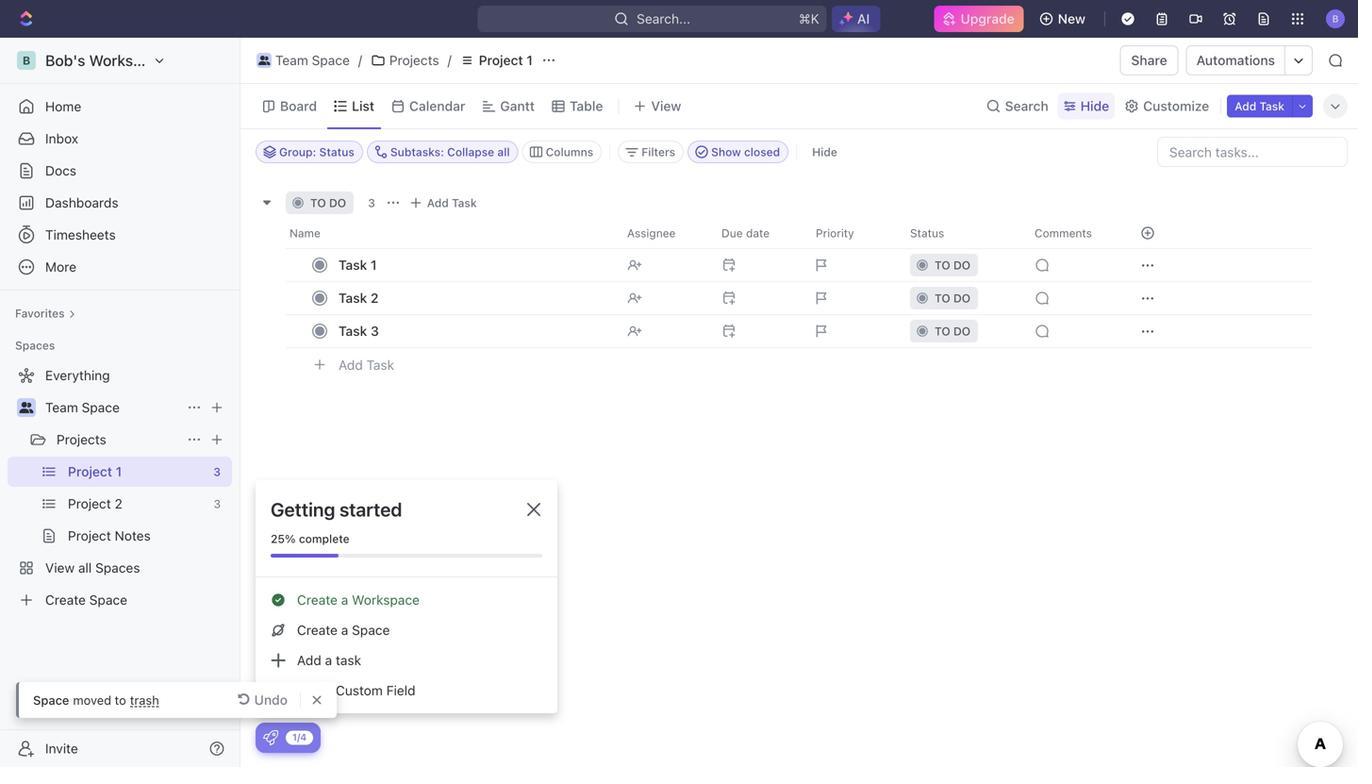 Task type: locate. For each thing, give the bounding box(es) containing it.
table link
[[566, 93, 603, 119]]

0 horizontal spatial b
[[22, 54, 30, 67]]

‎task 2
[[339, 290, 379, 306]]

list
[[352, 98, 375, 114]]

1 horizontal spatial workspace
[[352, 592, 420, 608]]

add task button up search tasks... text field
[[1228, 95, 1293, 117]]

hide inside button
[[813, 145, 838, 159]]

0 horizontal spatial view
[[45, 560, 75, 576]]

2 horizontal spatial add task button
[[1228, 95, 1293, 117]]

‎task up ‎task 2
[[339, 257, 367, 273]]

team space link down everything link
[[45, 393, 179, 423]]

getting started
[[271, 498, 402, 520]]

0 horizontal spatial add task button
[[330, 354, 402, 376]]

do for ‎task 1
[[954, 259, 971, 272]]

spaces down favorites
[[15, 339, 55, 352]]

add task button up name dropdown button
[[405, 192, 485, 214]]

0 vertical spatial ‎task
[[339, 257, 367, 273]]

view
[[651, 98, 682, 114], [45, 560, 75, 576]]

0 vertical spatial hide
[[1081, 98, 1110, 114]]

0 vertical spatial team
[[276, 52, 308, 68]]

spaces up create space link
[[95, 560, 140, 576]]

1 vertical spatial project 1 link
[[68, 457, 206, 487]]

add task button
[[1228, 95, 1293, 117], [405, 192, 485, 214], [330, 354, 402, 376]]

0 horizontal spatial all
[[78, 560, 92, 576]]

everything link
[[8, 360, 228, 391]]

projects link inside sidebar navigation
[[57, 425, 179, 455]]

2 for ‎task 2
[[371, 290, 379, 306]]

1 vertical spatial team space link
[[45, 393, 179, 423]]

0 vertical spatial projects link
[[366, 49, 444, 72]]

0 horizontal spatial 1
[[116, 464, 122, 479]]

more button
[[8, 252, 232, 282]]

create up create a space in the bottom of the page
[[297, 592, 338, 608]]

1 horizontal spatial project 1 link
[[455, 49, 538, 72]]

1 up ‎task 2
[[371, 257, 377, 273]]

project
[[479, 52, 523, 68], [68, 464, 112, 479], [68, 496, 111, 511], [68, 528, 111, 543]]

1 vertical spatial b
[[22, 54, 30, 67]]

/ up 'list'
[[358, 52, 362, 68]]

view for view all spaces
[[45, 560, 75, 576]]

comments button
[[1024, 218, 1118, 248]]

2 ‎task from the top
[[339, 290, 367, 306]]

hide right closed
[[813, 145, 838, 159]]

25% complete
[[271, 532, 350, 545]]

to do button
[[899, 248, 1024, 282], [899, 281, 1024, 315], [899, 314, 1024, 348]]

1 vertical spatial user group image
[[19, 402, 33, 413]]

gantt link
[[497, 93, 535, 119]]

due
[[722, 226, 743, 240]]

1 horizontal spatial projects link
[[366, 49, 444, 72]]

projects link up calendar link
[[366, 49, 444, 72]]

sidebar navigation
[[0, 38, 244, 767]]

add task up name dropdown button
[[427, 196, 477, 209]]

projects down "everything" at left top
[[57, 432, 106, 447]]

do
[[329, 196, 346, 209], [954, 259, 971, 272], [954, 292, 971, 305], [954, 325, 971, 338]]

3
[[368, 196, 375, 209], [371, 323, 379, 339], [214, 465, 221, 478], [214, 497, 221, 510]]

1 vertical spatial team
[[45, 400, 78, 415]]

0 horizontal spatial hide
[[813, 145, 838, 159]]

view up create space on the left bottom of the page
[[45, 560, 75, 576]]

project notes
[[68, 528, 151, 543]]

1 horizontal spatial project 1
[[479, 52, 533, 68]]

to do button for task 3
[[899, 314, 1024, 348]]

status
[[319, 145, 355, 159], [911, 226, 945, 240]]

team space down "everything" at left top
[[45, 400, 120, 415]]

all up create space on the left bottom of the page
[[78, 560, 92, 576]]

projects
[[390, 52, 439, 68], [57, 432, 106, 447]]

workspace up home link
[[89, 51, 167, 69]]

0 horizontal spatial 2
[[115, 496, 123, 511]]

view inside 'link'
[[45, 560, 75, 576]]

project 1 link
[[455, 49, 538, 72], [68, 457, 206, 487]]

0 vertical spatial project 1
[[479, 52, 533, 68]]

team down "everything" at left top
[[45, 400, 78, 415]]

subtasks:
[[391, 145, 444, 159]]

2 up task 3
[[371, 290, 379, 306]]

1 horizontal spatial view
[[651, 98, 682, 114]]

1
[[527, 52, 533, 68], [371, 257, 377, 273], [116, 464, 122, 479]]

0 horizontal spatial team space
[[45, 400, 120, 415]]

create down view all spaces
[[45, 592, 86, 608]]

1 vertical spatial hide
[[813, 145, 838, 159]]

2 horizontal spatial 1
[[527, 52, 533, 68]]

upgrade
[[961, 11, 1015, 26]]

0 vertical spatial workspace
[[89, 51, 167, 69]]

2 / from the left
[[448, 52, 452, 68]]

create inside sidebar navigation
[[45, 592, 86, 608]]

0 horizontal spatial project 1
[[68, 464, 122, 479]]

team up board link
[[276, 52, 308, 68]]

project up project notes
[[68, 496, 111, 511]]

inbox
[[45, 131, 78, 146]]

space
[[312, 52, 350, 68], [82, 400, 120, 415], [89, 592, 127, 608], [352, 622, 390, 638], [33, 693, 69, 707]]

1 vertical spatial workspace
[[352, 592, 420, 608]]

create space
[[45, 592, 127, 608]]

add task button down task 3
[[330, 354, 402, 376]]

‎task for ‎task 2
[[339, 290, 367, 306]]

columns button
[[522, 141, 602, 163]]

status right priority dropdown button
[[911, 226, 945, 240]]

1 horizontal spatial spaces
[[95, 560, 140, 576]]

2 up project notes
[[115, 496, 123, 511]]

0 horizontal spatial user group image
[[19, 402, 33, 413]]

1/4
[[292, 732, 307, 743]]

1 vertical spatial add task
[[427, 196, 477, 209]]

1 horizontal spatial b
[[1333, 13, 1339, 24]]

0 vertical spatial status
[[319, 145, 355, 159]]

project 1 inside sidebar navigation
[[68, 464, 122, 479]]

a left task
[[325, 652, 332, 668]]

‎task inside ‎task 2 link
[[339, 290, 367, 306]]

0 horizontal spatial /
[[358, 52, 362, 68]]

add task up search tasks... text field
[[1235, 100, 1285, 113]]

1 horizontal spatial team space
[[276, 52, 350, 68]]

1 vertical spatial all
[[78, 560, 92, 576]]

workspace up create a space in the bottom of the page
[[352, 592, 420, 608]]

do for ‎task 2
[[954, 292, 971, 305]]

calendar link
[[406, 93, 465, 119]]

1 / from the left
[[358, 52, 362, 68]]

1 vertical spatial team space
[[45, 400, 120, 415]]

timesheets
[[45, 227, 116, 242]]

onboarding checklist button element
[[263, 730, 278, 745]]

show closed button
[[688, 141, 789, 163]]

0 horizontal spatial spaces
[[15, 339, 55, 352]]

2
[[371, 290, 379, 306], [115, 496, 123, 511]]

1 horizontal spatial 1
[[371, 257, 377, 273]]

columns
[[546, 145, 594, 159]]

group: status
[[279, 145, 355, 159]]

add task
[[1235, 100, 1285, 113], [427, 196, 477, 209], [339, 357, 394, 373]]

ai button
[[832, 6, 881, 32]]

search
[[1005, 98, 1049, 114]]

0 vertical spatial 1
[[527, 52, 533, 68]]

0 horizontal spatial team space link
[[45, 393, 179, 423]]

task 3 link
[[334, 317, 612, 345]]

2 inside tree
[[115, 496, 123, 511]]

create a space
[[297, 622, 390, 638]]

1 vertical spatial spaces
[[95, 560, 140, 576]]

0 vertical spatial team space
[[276, 52, 350, 68]]

project 1 up project 2
[[68, 464, 122, 479]]

0 vertical spatial user group image
[[258, 56, 270, 65]]

1 horizontal spatial add task
[[427, 196, 477, 209]]

‎task inside "‎task 1" link
[[339, 257, 367, 273]]

2 to do button from the top
[[899, 281, 1024, 315]]

table
[[570, 98, 603, 114]]

1 vertical spatial 1
[[371, 257, 377, 273]]

tree containing everything
[[8, 360, 232, 615]]

/ up calendar
[[448, 52, 452, 68]]

board
[[280, 98, 317, 114]]

a up task
[[341, 622, 348, 638]]

Search tasks... text field
[[1159, 138, 1347, 166]]

0 horizontal spatial projects
[[57, 432, 106, 447]]

user group image inside the team space link
[[258, 56, 270, 65]]

task down ‎task 2
[[339, 323, 367, 339]]

0 vertical spatial b
[[1333, 13, 1339, 24]]

1 vertical spatial project 1
[[68, 464, 122, 479]]

gantt
[[500, 98, 535, 114]]

1 horizontal spatial 2
[[371, 290, 379, 306]]

1 horizontal spatial team space link
[[252, 49, 355, 72]]

1 vertical spatial projects
[[57, 432, 106, 447]]

b inside navigation
[[22, 54, 30, 67]]

list link
[[348, 93, 375, 119]]

‎task down ‎task 1
[[339, 290, 367, 306]]

status button
[[899, 218, 1024, 248]]

task
[[1260, 100, 1285, 113], [452, 196, 477, 209], [339, 323, 367, 339], [367, 357, 394, 373]]

space up list link at the top of page
[[312, 52, 350, 68]]

status right group:
[[319, 145, 355, 159]]

1 up project 2 link
[[116, 464, 122, 479]]

0 horizontal spatial add task
[[339, 357, 394, 373]]

1 horizontal spatial hide
[[1081, 98, 1110, 114]]

space down create a workspace
[[352, 622, 390, 638]]

1 up gantt
[[527, 52, 533, 68]]

notes
[[115, 528, 151, 543]]

team space up board
[[276, 52, 350, 68]]

a down add a task
[[325, 683, 332, 698]]

add task for the bottom add task button
[[339, 357, 394, 373]]

status inside dropdown button
[[911, 226, 945, 240]]

2 vertical spatial add task
[[339, 357, 394, 373]]

space down view all spaces 'link'
[[89, 592, 127, 608]]

1 to do button from the top
[[899, 248, 1024, 282]]

onboarding checklist button image
[[263, 730, 278, 745]]

1 vertical spatial status
[[911, 226, 945, 240]]

projects inside sidebar navigation
[[57, 432, 106, 447]]

1 vertical spatial projects link
[[57, 425, 179, 455]]

all inside 'link'
[[78, 560, 92, 576]]

task 3
[[339, 323, 379, 339]]

0 horizontal spatial status
[[319, 145, 355, 159]]

hide right search
[[1081, 98, 1110, 114]]

create a workspace
[[297, 592, 420, 608]]

to for ‎task 2
[[935, 292, 951, 305]]

show
[[712, 145, 741, 159]]

create up add a task
[[297, 622, 338, 638]]

0 horizontal spatial team
[[45, 400, 78, 415]]

space left the 'moved'
[[33, 693, 69, 707]]

0 vertical spatial all
[[498, 145, 510, 159]]

view for view
[[651, 98, 682, 114]]

undo
[[254, 692, 288, 708]]

1 inside sidebar navigation
[[116, 464, 122, 479]]

project 1 up gantt link
[[479, 52, 533, 68]]

task up search tasks... text field
[[1260, 100, 1285, 113]]

everything
[[45, 368, 110, 383]]

project 1
[[479, 52, 533, 68], [68, 464, 122, 479]]

1 horizontal spatial status
[[911, 226, 945, 240]]

user group image
[[258, 56, 270, 65], [19, 402, 33, 413]]

calendar
[[409, 98, 465, 114]]

view up the 'filters'
[[651, 98, 682, 114]]

1 vertical spatial view
[[45, 560, 75, 576]]

bob's workspace, , element
[[17, 51, 36, 70]]

1 vertical spatial 2
[[115, 496, 123, 511]]

all right collapse
[[498, 145, 510, 159]]

0 vertical spatial add task
[[1235, 100, 1285, 113]]

1 horizontal spatial /
[[448, 52, 452, 68]]

2 horizontal spatial add task
[[1235, 100, 1285, 113]]

collapse
[[447, 145, 495, 159]]

task down task 3
[[367, 357, 394, 373]]

timesheets link
[[8, 220, 232, 250]]

0 horizontal spatial projects link
[[57, 425, 179, 455]]

a for custom
[[325, 683, 332, 698]]

projects link down everything link
[[57, 425, 179, 455]]

view inside button
[[651, 98, 682, 114]]

0 vertical spatial add task button
[[1228, 95, 1293, 117]]

1 horizontal spatial all
[[498, 145, 510, 159]]

2 vertical spatial 1
[[116, 464, 122, 479]]

a up create a space in the bottom of the page
[[341, 592, 348, 608]]

team inside sidebar navigation
[[45, 400, 78, 415]]

1 horizontal spatial user group image
[[258, 56, 270, 65]]

⌘k
[[799, 11, 820, 26]]

add task down task 3
[[339, 357, 394, 373]]

0 vertical spatial view
[[651, 98, 682, 114]]

project 1 link up project 2 link
[[68, 457, 206, 487]]

1 horizontal spatial add task button
[[405, 192, 485, 214]]

to do for task 3
[[935, 325, 971, 338]]

task inside task 3 link
[[339, 323, 367, 339]]

due date button
[[710, 218, 805, 248]]

1 vertical spatial ‎task
[[339, 290, 367, 306]]

0 vertical spatial projects
[[390, 52, 439, 68]]

projects up calendar link
[[390, 52, 439, 68]]

automations button
[[1188, 46, 1285, 75]]

tree
[[8, 360, 232, 615]]

1 ‎task from the top
[[339, 257, 367, 273]]

a for workspace
[[341, 592, 348, 608]]

0 vertical spatial 2
[[371, 290, 379, 306]]

team space link up board
[[252, 49, 355, 72]]

share button
[[1120, 45, 1179, 75]]

team
[[276, 52, 308, 68], [45, 400, 78, 415]]

project up gantt link
[[479, 52, 523, 68]]

team space link
[[252, 49, 355, 72], [45, 393, 179, 423]]

project 1 link up gantt link
[[455, 49, 538, 72]]

3 to do button from the top
[[899, 314, 1024, 348]]

0 horizontal spatial workspace
[[89, 51, 167, 69]]

board link
[[276, 93, 317, 119]]



Task type: vqa. For each thing, say whether or not it's contained in the screenshot.
user group Icon within Sidebar navigation
no



Task type: describe. For each thing, give the bounding box(es) containing it.
assignee button
[[616, 218, 710, 248]]

0 horizontal spatial project 1 link
[[68, 457, 206, 487]]

task up name dropdown button
[[452, 196, 477, 209]]

hide button
[[805, 141, 845, 163]]

user group image inside sidebar navigation
[[19, 402, 33, 413]]

create for create space
[[45, 592, 86, 608]]

project up project 2
[[68, 464, 112, 479]]

‎task 1 link
[[334, 251, 612, 279]]

customize button
[[1119, 93, 1215, 119]]

b button
[[1321, 4, 1351, 34]]

comments
[[1035, 226, 1093, 240]]

customize
[[1144, 98, 1210, 114]]

bob's
[[45, 51, 85, 69]]

project 2 link
[[68, 489, 206, 519]]

to do button for ‎task 1
[[899, 248, 1024, 282]]

task
[[336, 652, 361, 668]]

name
[[290, 226, 321, 240]]

new
[[1058, 11, 1086, 26]]

search...
[[637, 11, 691, 26]]

1 vertical spatial add task button
[[405, 192, 485, 214]]

0 vertical spatial spaces
[[15, 339, 55, 352]]

subtasks: collapse all
[[391, 145, 510, 159]]

home link
[[8, 92, 232, 122]]

field
[[387, 683, 416, 698]]

add a custom field
[[297, 683, 416, 698]]

project up view all spaces
[[68, 528, 111, 543]]

tree inside sidebar navigation
[[8, 360, 232, 615]]

dashboards
[[45, 195, 119, 210]]

priority
[[816, 226, 855, 240]]

team space inside sidebar navigation
[[45, 400, 120, 415]]

trash
[[130, 693, 159, 707]]

do for task 3
[[954, 325, 971, 338]]

due date
[[722, 226, 770, 240]]

filters button
[[618, 141, 684, 163]]

name button
[[286, 218, 616, 248]]

1 horizontal spatial projects
[[390, 52, 439, 68]]

a for space
[[341, 622, 348, 638]]

started
[[340, 498, 402, 520]]

create space link
[[8, 585, 228, 615]]

favorites
[[15, 307, 65, 320]]

workspace inside sidebar navigation
[[89, 51, 167, 69]]

share
[[1132, 52, 1168, 68]]

‎task 2 link
[[334, 284, 612, 312]]

view button
[[627, 93, 688, 119]]

‎task 1
[[339, 257, 377, 273]]

view all spaces link
[[8, 553, 228, 583]]

add down add a task
[[297, 683, 322, 698]]

add a task
[[297, 652, 361, 668]]

create for create a space
[[297, 622, 338, 638]]

to do for ‎task 1
[[935, 259, 971, 272]]

project 2
[[68, 496, 123, 511]]

view button
[[627, 84, 785, 128]]

to for task 3
[[935, 325, 951, 338]]

date
[[746, 226, 770, 240]]

automations
[[1197, 52, 1276, 68]]

‎task for ‎task 1
[[339, 257, 367, 273]]

25%
[[271, 532, 296, 545]]

1 horizontal spatial team
[[276, 52, 308, 68]]

more
[[45, 259, 76, 275]]

project notes link
[[68, 521, 228, 551]]

0 vertical spatial project 1 link
[[455, 49, 538, 72]]

hide button
[[1058, 93, 1115, 119]]

0 vertical spatial team space link
[[252, 49, 355, 72]]

docs
[[45, 163, 76, 178]]

a for task
[[325, 652, 332, 668]]

create for create a workspace
[[297, 592, 338, 608]]

custom
[[336, 683, 383, 698]]

add task for right add task button
[[1235, 100, 1285, 113]]

space down everything link
[[82, 400, 120, 415]]

to do button for ‎task 2
[[899, 281, 1024, 315]]

group:
[[279, 145, 316, 159]]

2 for project 2
[[115, 496, 123, 511]]

moved
[[73, 693, 111, 707]]

spaces inside 'link'
[[95, 560, 140, 576]]

assignee
[[627, 226, 676, 240]]

search button
[[981, 93, 1055, 119]]

add down task 3
[[339, 357, 363, 373]]

add up search tasks... text field
[[1235, 100, 1257, 113]]

show closed
[[712, 145, 780, 159]]

inbox link
[[8, 124, 232, 154]]

view all spaces
[[45, 560, 140, 576]]

docs link
[[8, 156, 232, 186]]

closed
[[744, 145, 780, 159]]

invite
[[45, 741, 78, 756]]

new button
[[1032, 4, 1097, 34]]

home
[[45, 99, 81, 114]]

add up name dropdown button
[[427, 196, 449, 209]]

space moved to trash
[[33, 693, 159, 707]]

2 vertical spatial add task button
[[330, 354, 402, 376]]

priority button
[[805, 218, 899, 248]]

to do for ‎task 2
[[935, 292, 971, 305]]

to for ‎task 1
[[935, 259, 951, 272]]

close image
[[527, 503, 541, 516]]

b inside dropdown button
[[1333, 13, 1339, 24]]

dashboards link
[[8, 188, 232, 218]]

add left task
[[297, 652, 322, 668]]

favorites button
[[8, 302, 84, 325]]

hide inside dropdown button
[[1081, 98, 1110, 114]]

upgrade link
[[935, 6, 1024, 32]]

ai
[[858, 11, 870, 26]]



